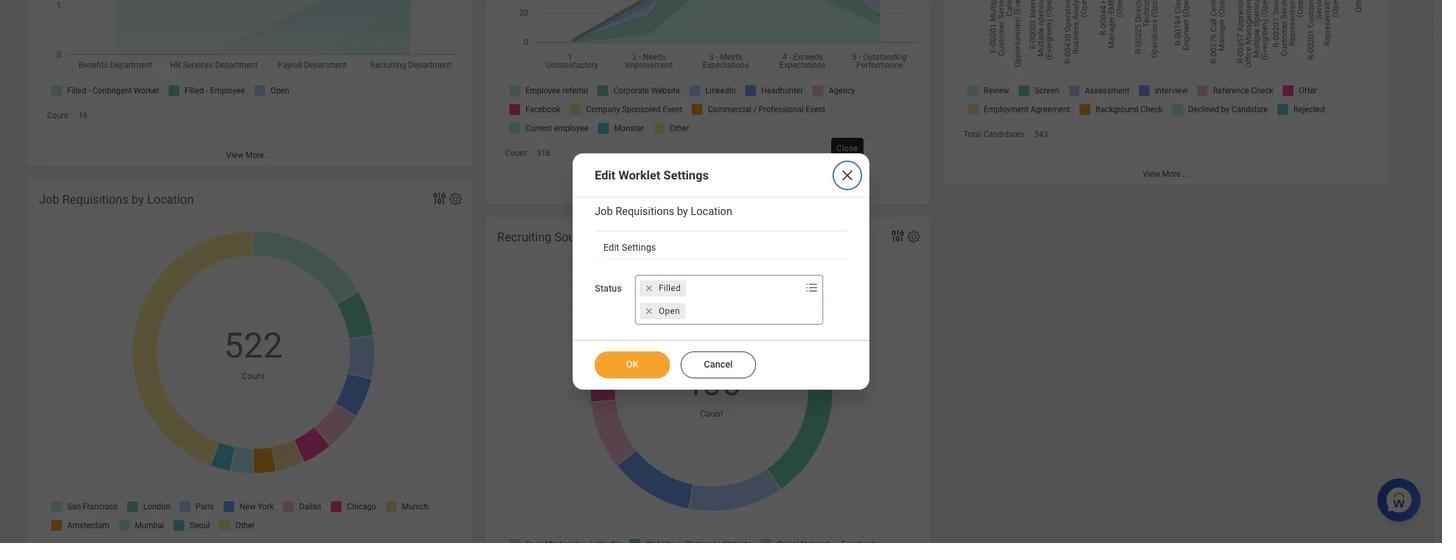 Task type: locate. For each thing, give the bounding box(es) containing it.
requisitions
[[62, 192, 129, 206], [616, 205, 675, 218]]

2 horizontal spatial view more ... link
[[944, 163, 1389, 185]]

522 count
[[224, 325, 283, 381]]

job requisitions by location element
[[27, 180, 472, 543]]

1 horizontal spatial job requisitions by location
[[595, 205, 733, 218]]

settings
[[664, 168, 709, 182], [622, 242, 656, 253]]

settings right "worklet"
[[664, 168, 709, 182]]

... for 343
[[1183, 170, 1190, 179]]

1 horizontal spatial ...
[[725, 188, 731, 198]]

2 vertical spatial more
[[704, 188, 723, 198]]

0 horizontal spatial view more ... link
[[27, 144, 472, 166]]

filled, press delete to clear value. option
[[640, 281, 687, 297]]

edit worklet settings
[[595, 168, 709, 182]]

ok
[[626, 359, 639, 370]]

... inside performance by hiring source element
[[725, 188, 731, 198]]

edit worklet settings dialog
[[573, 153, 870, 390]]

open element
[[659, 305, 680, 318]]

more inside headcount & open positions element
[[246, 151, 264, 160]]

by
[[132, 192, 144, 206], [677, 205, 688, 218]]

x image
[[840, 167, 856, 183]]

close
[[837, 144, 858, 153]]

522
[[224, 325, 283, 367]]

0 horizontal spatial settings
[[622, 242, 656, 253]]

2 vertical spatial view
[[685, 188, 702, 198]]

316 button
[[537, 148, 553, 159]]

0 vertical spatial x small image
[[643, 282, 656, 295]]

1 vertical spatial edit
[[604, 242, 620, 253]]

view inside performance by hiring source element
[[685, 188, 702, 198]]

x small image left open element
[[643, 305, 656, 318]]

1 horizontal spatial settings
[[664, 168, 709, 182]]

close tooltip
[[829, 135, 866, 162]]

x small image
[[643, 282, 656, 295], [643, 305, 656, 318]]

view more ... inside performance by hiring source element
[[685, 188, 731, 198]]

more
[[246, 151, 264, 160], [1163, 170, 1181, 179], [704, 188, 723, 198]]

1 vertical spatial view
[[1143, 170, 1161, 179]]

1 horizontal spatial view more ... link
[[485, 182, 931, 204]]

1 horizontal spatial job
[[595, 205, 613, 218]]

recruiting source effectiveness element
[[485, 217, 931, 543]]

view more ... inside headcount & open positions element
[[226, 151, 273, 160]]

more for 316
[[704, 188, 723, 198]]

x small image inside open, press delete to clear value. option
[[643, 305, 656, 318]]

1 vertical spatial view more ...
[[1143, 170, 1190, 179]]

view more ... link
[[27, 144, 472, 166], [944, 163, 1389, 185], [485, 182, 931, 204]]

more inside candidate pipeline summary element
[[1163, 170, 1181, 179]]

view more ... for 316
[[685, 188, 731, 198]]

406 count
[[683, 363, 741, 419]]

edit
[[595, 168, 616, 182], [604, 242, 620, 253]]

0 vertical spatial settings
[[664, 168, 709, 182]]

view inside headcount & open positions element
[[226, 151, 244, 160]]

1 horizontal spatial view more ...
[[685, 188, 731, 198]]

... inside candidate pipeline summary element
[[1183, 170, 1190, 179]]

1 horizontal spatial by
[[677, 205, 688, 218]]

0 vertical spatial view more ...
[[226, 151, 273, 160]]

job inside edit worklet settings dialog
[[595, 205, 613, 218]]

1 horizontal spatial view
[[685, 188, 702, 198]]

view more ... link for 16
[[27, 144, 472, 166]]

candidates
[[984, 130, 1025, 139]]

count left 316
[[506, 149, 527, 158]]

edit right source
[[604, 242, 620, 253]]

... for 316
[[725, 188, 731, 198]]

x small image inside "filled, press delete to clear value." option
[[643, 282, 656, 295]]

0 vertical spatial more
[[246, 151, 264, 160]]

0 vertical spatial view
[[226, 151, 244, 160]]

view inside candidate pipeline summary element
[[1143, 170, 1161, 179]]

requisitions inside edit worklet settings dialog
[[616, 205, 675, 218]]

edit for edit worklet settings
[[595, 168, 616, 182]]

effectiveness
[[595, 230, 668, 244]]

1 horizontal spatial location
[[691, 205, 733, 218]]

count inside 406 count
[[700, 409, 724, 419]]

x small image for filled
[[643, 282, 656, 295]]

job requisitions by location
[[39, 192, 194, 206], [595, 205, 733, 218]]

522 button
[[224, 323, 285, 370]]

location
[[147, 192, 194, 206], [691, 205, 733, 218]]

x small image left filled "element"
[[643, 282, 656, 295]]

more inside performance by hiring source element
[[704, 188, 723, 198]]

2 horizontal spatial view
[[1143, 170, 1161, 179]]

view more ... for 16
[[226, 151, 273, 160]]

...
[[266, 151, 273, 160], [1183, 170, 1190, 179], [725, 188, 731, 198]]

2 horizontal spatial view more ...
[[1143, 170, 1190, 179]]

1 vertical spatial settings
[[622, 242, 656, 253]]

edit for edit settings
[[604, 242, 620, 253]]

0 horizontal spatial view more ...
[[226, 151, 273, 160]]

0 vertical spatial edit
[[595, 168, 616, 182]]

count
[[47, 111, 68, 120], [506, 149, 527, 158], [242, 371, 265, 381], [700, 409, 724, 419]]

2 vertical spatial view more ...
[[685, 188, 731, 198]]

1 vertical spatial ...
[[1183, 170, 1190, 179]]

items selected for status list box
[[636, 278, 803, 322]]

recruiting source effectiveness
[[498, 230, 668, 244]]

edit left "worklet"
[[595, 168, 616, 182]]

view more ... for 343
[[1143, 170, 1190, 179]]

2 horizontal spatial more
[[1163, 170, 1181, 179]]

0 horizontal spatial job
[[39, 192, 59, 206]]

count down 406 button
[[700, 409, 724, 419]]

2 horizontal spatial ...
[[1183, 170, 1190, 179]]

view more ...
[[226, 151, 273, 160], [1143, 170, 1190, 179], [685, 188, 731, 198]]

343 button
[[1035, 129, 1050, 140]]

1 horizontal spatial more
[[704, 188, 723, 198]]

406 button
[[683, 360, 743, 407]]

1 horizontal spatial requisitions
[[616, 205, 675, 218]]

job
[[39, 192, 59, 206], [595, 205, 613, 218]]

0 horizontal spatial more
[[246, 151, 264, 160]]

0 horizontal spatial requisitions
[[62, 192, 129, 206]]

2 vertical spatial ...
[[725, 188, 731, 198]]

count down 522 button
[[242, 371, 265, 381]]

filled
[[659, 283, 681, 293]]

view more ... inside candidate pipeline summary element
[[1143, 170, 1190, 179]]

0 horizontal spatial view
[[226, 151, 244, 160]]

settings up "filled, press delete to clear value." option
[[622, 242, 656, 253]]

job requisitions by location inside edit worklet settings dialog
[[595, 205, 733, 218]]

1 x small image from the top
[[643, 282, 656, 295]]

... inside headcount & open positions element
[[266, 151, 273, 160]]

open, press delete to clear value. option
[[640, 303, 686, 320]]

location inside edit worklet settings dialog
[[691, 205, 733, 218]]

2 x small image from the top
[[643, 305, 656, 318]]

1 vertical spatial x small image
[[643, 305, 656, 318]]

0 vertical spatial ...
[[266, 151, 273, 160]]

view
[[226, 151, 244, 160], [1143, 170, 1161, 179], [685, 188, 702, 198]]

406
[[683, 363, 741, 404]]

view more ... link for 316
[[485, 182, 931, 204]]

1 vertical spatial more
[[1163, 170, 1181, 179]]

0 horizontal spatial ...
[[266, 151, 273, 160]]



Task type: describe. For each thing, give the bounding box(es) containing it.
more for 343
[[1163, 170, 1181, 179]]

more for 16
[[246, 151, 264, 160]]

edit settings
[[604, 242, 656, 253]]

worklet
[[619, 168, 661, 182]]

status
[[595, 283, 622, 294]]

performance by hiring source element
[[485, 0, 931, 204]]

view more ... link for 343
[[944, 163, 1389, 185]]

x small image for open
[[643, 305, 656, 318]]

total
[[964, 130, 982, 139]]

filled element
[[659, 283, 681, 295]]

headcount & open positions element
[[27, 0, 472, 166]]

count inside performance by hiring source element
[[506, 149, 527, 158]]

343
[[1035, 130, 1048, 139]]

source
[[555, 230, 592, 244]]

0 horizontal spatial job requisitions by location
[[39, 192, 194, 206]]

by inside edit worklet settings dialog
[[677, 205, 688, 218]]

view for 343
[[1143, 170, 1161, 179]]

cancel
[[704, 359, 733, 370]]

recruiting
[[498, 230, 552, 244]]

candidate pipeline summary element
[[944, 0, 1389, 185]]

view for 316
[[685, 188, 702, 198]]

... for 16
[[266, 151, 273, 160]]

0 horizontal spatial location
[[147, 192, 194, 206]]

count inside 522 count
[[242, 371, 265, 381]]

prompts image
[[804, 280, 821, 296]]

ok button
[[595, 352, 670, 379]]

16
[[79, 111, 88, 120]]

count left 16
[[47, 111, 68, 120]]

316
[[537, 149, 551, 158]]

view for 16
[[226, 151, 244, 160]]

16 button
[[79, 110, 90, 121]]

open
[[659, 306, 680, 316]]

total candidates
[[964, 130, 1025, 139]]

0 horizontal spatial by
[[132, 192, 144, 206]]

cancel button
[[681, 352, 756, 379]]



Task type: vqa. For each thing, say whether or not it's contained in the screenshot.
View More ... LINK
yes



